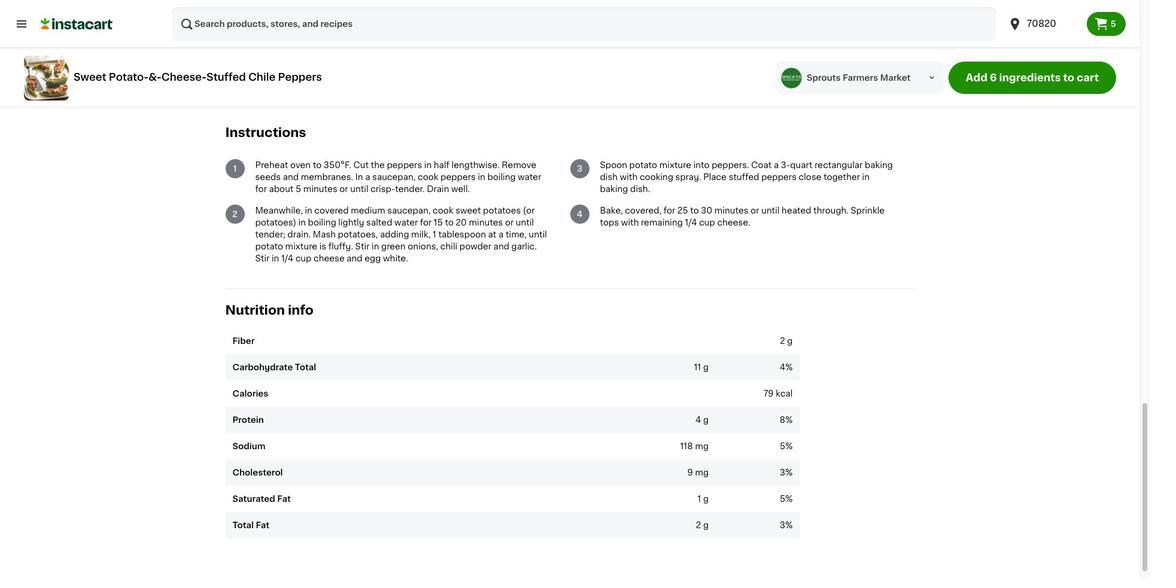 Task type: describe. For each thing, give the bounding box(es) containing it.
2 inside ⅓ cup finely chopped green onions 2 teaspoons chili powder
[[249, 18, 255, 27]]

2 g for total fat
[[696, 522, 709, 530]]

mixture inside spoon potato mixture into peppers. coat a 3-quart rectangular baking dish with cooking spray. place stuffed peppers close together in baking dish.
[[660, 161, 692, 169]]

teaspoons
[[257, 18, 301, 27]]

sweet
[[74, 72, 106, 82]]

shredded
[[278, 42, 319, 51]]

chili inside meanwhile, in covered medium saucepan, cook sweet potatoes (or potatoes) in boiling lightly salted water for 15 to 20 minutes or until tender; drain. mash potatoes, adding milk, 1 tablespoon at a time, until potato mixture is fluffy. stir in green onions, chili powder and garlic. stir in 1/4 cup cheese and egg white.
[[441, 242, 458, 251]]

% for 1 g
[[786, 495, 793, 504]]

water inside the preheat oven to 350°f. cut the peppers in half lengthwise. remove seeds and membranes. in a saucepan, cook peppers in boiling water for about 5 minutes or until crisp-tender. drain well.
[[518, 173, 542, 181]]

salted
[[367, 218, 393, 227]]

sprouts
[[807, 74, 841, 82]]

adding
[[380, 230, 409, 239]]

tops
[[600, 218, 619, 227]]

4 for 4 %
[[780, 364, 786, 372]]

2 vertical spatial and
[[347, 254, 363, 263]]

milk,
[[411, 230, 431, 239]]

to inside bake, covered, for 25 to 30 minutes or until heated through. sprinkle tops with remaining 1/4 cup cheese.
[[691, 206, 699, 215]]

118
[[681, 443, 693, 451]]

nutritional
[[643, 75, 677, 82]]

g for 5 %
[[704, 495, 709, 504]]

review
[[249, 75, 271, 82]]

egg
[[365, 254, 381, 263]]

4 for 4
[[577, 210, 583, 218]]

asadero,
[[321, 42, 357, 51]]

bake,
[[600, 206, 623, 215]]

carbohydrate total
[[233, 364, 316, 372]]

total fat
[[233, 522, 270, 530]]

white.
[[383, 254, 408, 263]]

350°f.
[[324, 161, 352, 169]]

info
[[288, 304, 314, 317]]

any
[[596, 75, 608, 82]]

green inside meanwhile, in covered medium saucepan, cook sweet potatoes (or potatoes) in boiling lightly salted water for 15 to 20 minutes or until tender; drain. mash potatoes, adding milk, 1 tablespoon at a time, until potato mixture is fluffy. stir in green onions, chili powder and garlic. stir in 1/4 cup cheese and egg white.
[[382, 242, 406, 251]]

0 vertical spatial 3
[[577, 165, 583, 173]]

minutes inside the preheat oven to 350°f. cut the peppers in half lengthwise. remove seeds and membranes. in a saucepan, cook peppers in boiling water for about 5 minutes or until crisp-tender. drain well.
[[304, 185, 338, 193]]

kcal
[[776, 390, 793, 398]]

medium
[[351, 206, 385, 215]]

or inside meanwhile, in covered medium saucepan, cook sweet potatoes (or potatoes) in boiling lightly salted water for 15 to 20 minutes or until tender; drain. mash potatoes, adding milk, 1 tablespoon at a time, until potato mixture is fluffy. stir in green onions, chili powder and garlic. stir in 1/4 cup cheese and egg white.
[[505, 218, 514, 227]]

to left confirm on the top of page
[[560, 75, 567, 82]]

11
[[695, 364, 702, 372]]

please
[[225, 75, 248, 82]]

farmers
[[843, 74, 879, 82]]

lightly
[[339, 218, 364, 227]]

cup inside ⅓ cup finely chopped green onions 2 teaspoons chili powder
[[259, 6, 275, 15]]

sure
[[357, 75, 372, 82]]

5 inside button
[[1111, 20, 1117, 28]]

sprouts farmers market
[[807, 74, 911, 82]]

they
[[388, 75, 404, 82]]

a inside meanwhile, in covered medium saucepan, cook sweet potatoes (or potatoes) in boiling lightly salted water for 15 to 20 minutes or until tender; drain. mash potatoes, adding milk, 1 tablespoon at a time, until potato mixture is fluffy. stir in green onions, chili powder and garlic. stir in 1/4 cup cheese and egg white.
[[499, 230, 504, 239]]

70820 button
[[1001, 7, 1087, 41]]

g for 3 %
[[704, 522, 709, 530]]

stuffed
[[207, 72, 246, 82]]

peppers inside spoon potato mixture into peppers. coat a 3-quart rectangular baking dish with cooking spray. place stuffed peppers close together in baking dish.
[[762, 173, 797, 181]]

stuffed
[[729, 173, 760, 181]]

cheese-
[[162, 72, 207, 82]]

that
[[373, 75, 387, 82]]

lengthwise.
[[452, 161, 500, 169]]

in up the drain.
[[299, 218, 306, 227]]

4 %
[[780, 364, 793, 372]]

g for 4 %
[[704, 364, 709, 372]]

0 horizontal spatial stir
[[255, 254, 270, 263]]

fat for saturated fat
[[277, 495, 291, 504]]

potatoes)
[[255, 218, 296, 227]]

spoon potato mixture into peppers. coat a 3-quart rectangular baking dish with cooking spray. place stuffed peppers close together in baking dish.
[[600, 161, 894, 193]]

remaining
[[641, 218, 683, 227]]

5 inside the preheat oven to 350°f. cut the peppers in half lengthwise. remove seeds and membranes. in a saucepan, cook peppers in boiling water for about 5 minutes or until crisp-tender. drain well.
[[296, 185, 301, 193]]

through.
[[814, 206, 849, 215]]

which
[[718, 75, 737, 82]]

g up 4 %
[[788, 337, 793, 346]]

seeds
[[255, 173, 281, 181]]

add 6 ingredients to cart button
[[949, 62, 1117, 94]]

instructions
[[225, 126, 306, 139]]

make
[[338, 75, 356, 82]]

30
[[701, 206, 713, 215]]

dietary
[[610, 75, 633, 82]]

or right dietary
[[635, 75, 641, 82]]

cook inside meanwhile, in covered medium saucepan, cook sweet potatoes (or potatoes) in boiling lightly salted water for 15 to 20 minutes or until tender; drain. mash potatoes, adding milk, 1 tablespoon at a time, until potato mixture is fluffy. stir in green onions, chili powder and garlic. stir in 1/4 cup cheese and egg white.
[[433, 206, 454, 215]]

instacart logo image
[[41, 17, 113, 31]]

½ cup shredded asadero, queso quesadilla, chihuahua or monterey jack cheese, divided
[[249, 42, 624, 51]]

to inside button
[[1064, 73, 1075, 83]]

divided
[[593, 42, 624, 51]]

potatoes,
[[338, 230, 378, 239]]

1 g
[[698, 495, 709, 504]]

2 down the 1 g
[[696, 522, 702, 530]]

potato inside meanwhile, in covered medium saucepan, cook sweet potatoes (or potatoes) in boiling lightly salted water for 15 to 20 minutes or until tender; drain. mash potatoes, adding milk, 1 tablespoon at a time, until potato mixture is fluffy. stir in green onions, chili powder and garlic. stir in 1/4 cup cheese and egg white.
[[255, 242, 283, 251]]

drain
[[427, 185, 449, 193]]

convenience
[[804, 75, 847, 82]]

to inside the preheat oven to 350°f. cut the peppers in half lengthwise. remove seeds and membranes. in a saucepan, cook peppers in boiling water for about 5 minutes or until crisp-tender. drain well.
[[313, 161, 322, 169]]

in inside spoon potato mixture into peppers. coat a 3-quart rectangular baking dish with cooking spray. place stuffed peppers close together in baking dish.
[[863, 173, 870, 181]]

peppers
[[278, 72, 322, 82]]

spray.
[[676, 173, 702, 181]]

minutes inside bake, covered, for 25 to 30 minutes or until heated through. sprinkle tops with remaining 1/4 cup cheese.
[[715, 206, 749, 215]]

79 kcal
[[764, 390, 793, 398]]

for inside meanwhile, in covered medium saucepan, cook sweet potatoes (or potatoes) in boiling lightly salted water for 15 to 20 minutes or until tender; drain. mash potatoes, adding milk, 1 tablespoon at a time, until potato mixture is fluffy. stir in green onions, chili powder and garlic. stir in 1/4 cup cheese and egg white.
[[420, 218, 432, 227]]

provided
[[746, 75, 775, 82]]

mg for 118 mg
[[696, 443, 709, 451]]

and inside the preheat oven to 350°f. cut the peppers in half lengthwise. remove seeds and membranes. in a saucepan, cook peppers in boiling water for about 5 minutes or until crisp-tender. drain well.
[[283, 173, 299, 181]]

sweet
[[456, 206, 481, 215]]

potatoes
[[483, 206, 521, 215]]

3 for 2 g
[[780, 522, 786, 530]]

information
[[678, 75, 716, 82]]

meanwhile,
[[255, 206, 303, 215]]

dish.
[[631, 185, 651, 193]]

5 % for mg
[[780, 443, 793, 451]]

suggested
[[272, 75, 308, 82]]

2 horizontal spatial and
[[494, 242, 510, 251]]

⅓ cup finely chopped green onions 2 teaspoons chili powder
[[249, 6, 397, 27]]

2 left potatoes)
[[232, 210, 238, 218]]

4 for 4 g
[[696, 416, 702, 425]]

together
[[824, 173, 861, 181]]

in down lengthwise.
[[478, 173, 486, 181]]

in left half
[[424, 161, 432, 169]]

peppers.
[[712, 161, 750, 169]]

for right here
[[794, 75, 803, 82]]

in up egg
[[372, 242, 379, 251]]

8 %
[[780, 416, 793, 425]]

2 g for fiber
[[780, 337, 793, 346]]

until down (or on the top left
[[516, 218, 534, 227]]

in down tender;
[[272, 254, 279, 263]]

chihuahua
[[434, 42, 479, 51]]

2 up 4 %
[[780, 337, 786, 346]]

drain.
[[288, 230, 311, 239]]

0 vertical spatial total
[[295, 364, 316, 372]]

until inside bake, covered, for 25 to 30 minutes or until heated through. sprinkle tops with remaining 1/4 cup cheese.
[[762, 206, 780, 215]]

to left make
[[329, 75, 336, 82]]

until inside the preheat oven to 350°f. cut the peppers in half lengthwise. remove seeds and membranes. in a saucepan, cook peppers in boiling water for about 5 minutes or until crisp-tender. drain well.
[[350, 185, 369, 193]]

boiling inside the preheat oven to 350°f. cut the peppers in half lengthwise. remove seeds and membranes. in a saucepan, cook peppers in boiling water for about 5 minutes or until crisp-tender. drain well.
[[488, 173, 516, 181]]

well.
[[452, 185, 470, 193]]

saturated fat
[[233, 495, 291, 504]]



Task type: locate. For each thing, give the bounding box(es) containing it.
add 6 ingredients to cart
[[966, 73, 1100, 83]]

cup inside bake, covered, for 25 to 30 minutes or until heated through. sprinkle tops with remaining 1/4 cup cheese.
[[700, 218, 716, 227]]

1 vertical spatial saucepan,
[[388, 206, 431, 215]]

and
[[283, 173, 299, 181], [494, 242, 510, 251], [347, 254, 363, 263]]

&-
[[149, 72, 162, 82]]

4 left tops
[[577, 210, 583, 218]]

for inside bake, covered, for 25 to 30 minutes or until heated through. sprinkle tops with remaining 1/4 cup cheese.
[[664, 206, 676, 215]]

2
[[249, 18, 255, 27], [232, 210, 238, 218], [780, 337, 786, 346], [696, 522, 702, 530]]

% for 4 g
[[786, 416, 793, 425]]

1 vertical spatial 3 %
[[780, 522, 793, 530]]

1 vertical spatial 1
[[433, 230, 437, 239]]

rectangular
[[815, 161, 863, 169]]

preheat oven to 350°f. cut the peppers in half lengthwise. remove seeds and membranes. in a saucepan, cook peppers in boiling water for about 5 minutes or until crisp-tender. drain well.
[[255, 161, 542, 193]]

2 g
[[780, 337, 793, 346], [696, 522, 709, 530]]

0 vertical spatial potato
[[630, 161, 658, 169]]

0 horizontal spatial is
[[320, 242, 326, 251]]

covered
[[315, 206, 349, 215]]

fat down saturated fat
[[256, 522, 270, 530]]

% for 11 g
[[786, 364, 793, 372]]

1 3 % from the top
[[780, 469, 793, 477]]

for
[[794, 75, 803, 82], [255, 185, 267, 193], [664, 206, 676, 215], [420, 218, 432, 227]]

1 vertical spatial total
[[233, 522, 254, 530]]

0 horizontal spatial boiling
[[308, 218, 336, 227]]

0 vertical spatial fat
[[277, 495, 291, 504]]

1 horizontal spatial and
[[347, 254, 363, 263]]

15
[[434, 218, 443, 227]]

saucepan, down "tender."
[[388, 206, 431, 215]]

1 vertical spatial with
[[622, 218, 639, 227]]

boiling inside meanwhile, in covered medium saucepan, cook sweet potatoes (or potatoes) in boiling lightly salted water for 15 to 20 minutes or until tender; drain. mash potatoes, adding milk, 1 tablespoon at a time, until potato mixture is fluffy. stir in green onions, chili powder and garlic. stir in 1/4 cup cheese and egg white.
[[308, 218, 336, 227]]

% for 9 mg
[[786, 469, 793, 477]]

0 vertical spatial boiling
[[488, 173, 516, 181]]

2 horizontal spatial a
[[774, 161, 779, 169]]

2 g up 4 %
[[780, 337, 793, 346]]

cooking
[[640, 173, 674, 181]]

mixture up spray.
[[660, 161, 692, 169]]

2 vertical spatial 3
[[780, 522, 786, 530]]

saturated
[[233, 495, 275, 504]]

with inside bake, covered, for 25 to 30 minutes or until heated through. sprinkle tops with remaining 1/4 cup cheese.
[[622, 218, 639, 227]]

% for 2 g
[[786, 522, 793, 530]]

cook inside the preheat oven to 350°f. cut the peppers in half lengthwise. remove seeds and membranes. in a saucepan, cook peppers in boiling water for about 5 minutes or until crisp-tender. drain well.
[[418, 173, 439, 181]]

0 horizontal spatial total
[[233, 522, 254, 530]]

crisp-
[[371, 185, 395, 193]]

mg right 118
[[696, 443, 709, 451]]

1 horizontal spatial green
[[382, 242, 406, 251]]

or down spoon potato mixture into peppers. coat a 3-quart rectangular baking dish with cooking spray. place stuffed peppers close together in baking dish.
[[751, 206, 760, 215]]

3 % for g
[[780, 522, 793, 530]]

1 vertical spatial baking
[[600, 185, 629, 193]]

0 horizontal spatial potato
[[255, 242, 283, 251]]

0 vertical spatial powder
[[323, 18, 355, 27]]

1 vertical spatial 3
[[780, 469, 786, 477]]

1 horizontal spatial total
[[295, 364, 316, 372]]

1 vertical spatial water
[[395, 218, 418, 227]]

0 vertical spatial a
[[774, 161, 779, 169]]

0 horizontal spatial minutes
[[304, 185, 338, 193]]

79
[[764, 390, 774, 398]]

to inside meanwhile, in covered medium saucepan, cook sweet potatoes (or potatoes) in boiling lightly salted water for 15 to 20 minutes or until tender; drain. mash potatoes, adding milk, 1 tablespoon at a time, until potato mixture is fluffy. stir in green onions, chili powder and garlic. stir in 1/4 cup cheese and egg white.
[[445, 218, 454, 227]]

stir down tender;
[[255, 254, 270, 263]]

tender.
[[395, 185, 425, 193]]

baking down dish
[[600, 185, 629, 193]]

is inside meanwhile, in covered medium saucepan, cook sweet potatoes (or potatoes) in boiling lightly salted water for 15 to 20 minutes or until tender; drain. mash potatoes, adding milk, 1 tablespoon at a time, until potato mixture is fluffy. stir in green onions, chili powder and garlic. stir in 1/4 cup cheese and egg white.
[[320, 242, 326, 251]]

covered,
[[625, 206, 662, 215]]

4
[[577, 210, 583, 218], [780, 364, 786, 372], [696, 416, 702, 425]]

2 vertical spatial 4
[[696, 416, 702, 425]]

to up membranes.
[[313, 161, 322, 169]]

25
[[678, 206, 689, 215]]

green
[[342, 6, 367, 15], [382, 242, 406, 251]]

3 for 9 mg
[[780, 469, 786, 477]]

a left 3-
[[774, 161, 779, 169]]

5 button
[[1087, 12, 1127, 36]]

1 vertical spatial powder
[[460, 242, 492, 251]]

ingredients
[[1000, 73, 1062, 83]]

2 vertical spatial a
[[499, 230, 504, 239]]

cheese
[[314, 254, 345, 263]]

potato up cooking
[[630, 161, 658, 169]]

1 horizontal spatial fat
[[277, 495, 291, 504]]

cup down 30 at the top of the page
[[700, 218, 716, 227]]

0 vertical spatial mixture
[[660, 161, 692, 169]]

0 vertical spatial water
[[518, 173, 542, 181]]

3
[[577, 165, 583, 173], [780, 469, 786, 477], [780, 522, 786, 530]]

0 vertical spatial is
[[739, 75, 745, 82]]

6 % from the top
[[786, 522, 793, 530]]

0 vertical spatial 1/4
[[685, 218, 697, 227]]

for inside the preheat oven to 350°f. cut the peppers in half lengthwise. remove seeds and membranes. in a saucepan, cook peppers in boiling water for about 5 minutes or until crisp-tender. drain well.
[[255, 185, 267, 193]]

g right 11
[[704, 364, 709, 372]]

for left 15
[[420, 218, 432, 227]]

0 horizontal spatial powder
[[323, 18, 355, 27]]

118 mg
[[681, 443, 709, 451]]

to right 15
[[445, 218, 454, 227]]

until up the garlic.
[[529, 230, 547, 239]]

membranes.
[[301, 173, 353, 181]]

1 mg from the top
[[696, 443, 709, 451]]

water up adding
[[395, 218, 418, 227]]

a inside spoon potato mixture into peppers. coat a 3-quart rectangular baking dish with cooking spray. place stuffed peppers close together in baking dish.
[[774, 161, 779, 169]]

sprouts farmers market image
[[782, 67, 803, 88]]

in
[[356, 173, 363, 181]]

potato inside spoon potato mixture into peppers. coat a 3-quart rectangular baking dish with cooking spray. place stuffed peppers close together in baking dish.
[[630, 161, 658, 169]]

1 vertical spatial green
[[382, 242, 406, 251]]

None search field
[[172, 7, 996, 41]]

quart
[[791, 161, 813, 169]]

1 vertical spatial potato
[[255, 242, 283, 251]]

1 left seeds
[[233, 165, 237, 173]]

cook
[[418, 173, 439, 181], [433, 206, 454, 215]]

in right together
[[863, 173, 870, 181]]

1 vertical spatial fat
[[256, 522, 270, 530]]

1 horizontal spatial potato
[[630, 161, 658, 169]]

1 horizontal spatial water
[[518, 173, 542, 181]]

9 mg
[[688, 469, 709, 477]]

4 up 118 mg in the right bottom of the page
[[696, 416, 702, 425]]

chili down chopped
[[303, 18, 321, 27]]

green down adding
[[382, 242, 406, 251]]

items
[[309, 75, 328, 82]]

4 up kcal
[[780, 364, 786, 372]]

0 horizontal spatial 1
[[233, 165, 237, 173]]

cook up "drain"
[[418, 173, 439, 181]]

match
[[405, 75, 426, 82]]

0 vertical spatial 3 %
[[780, 469, 793, 477]]

½
[[249, 42, 258, 51]]

2 5 % from the top
[[780, 495, 793, 504]]

2 horizontal spatial 4
[[780, 364, 786, 372]]

mash
[[313, 230, 336, 239]]

1/4 down the drain.
[[281, 254, 293, 263]]

1/4 inside meanwhile, in covered medium saucepan, cook sweet potatoes (or potatoes) in boiling lightly salted water for 15 to 20 minutes or until tender; drain. mash potatoes, adding milk, 1 tablespoon at a time, until potato mixture is fluffy. stir in green onions, chili powder and garlic. stir in 1/4 cup cheese and egg white.
[[281, 254, 293, 263]]

2 % from the top
[[786, 416, 793, 425]]

baking right the rectangular
[[865, 161, 894, 169]]

saucepan, inside meanwhile, in covered medium saucepan, cook sweet potatoes (or potatoes) in boiling lightly salted water for 15 to 20 minutes or until tender; drain. mash potatoes, adding milk, 1 tablespoon at a time, until potato mixture is fluffy. stir in green onions, chili powder and garlic. stir in 1/4 cup cheese and egg white.
[[388, 206, 431, 215]]

g for 8 %
[[704, 416, 709, 425]]

with up dish.
[[620, 173, 638, 181]]

1 for 1 g
[[698, 495, 702, 504]]

is down mash
[[320, 242, 326, 251]]

in left covered
[[305, 206, 313, 215]]

sodium
[[233, 443, 266, 451]]

1/4 down 25
[[685, 218, 697, 227]]

1 horizontal spatial chili
[[441, 242, 458, 251]]

70820 button
[[1008, 7, 1080, 41]]

0 horizontal spatial baking
[[600, 185, 629, 193]]

g down 9 mg
[[704, 495, 709, 504]]

cup down the drain.
[[296, 254, 312, 263]]

water inside meanwhile, in covered medium saucepan, cook sweet potatoes (or potatoes) in boiling lightly salted water for 15 to 20 minutes or until tender; drain. mash potatoes, adding milk, 1 tablespoon at a time, until potato mixture is fluffy. stir in green onions, chili powder and garlic. stir in 1/4 cup cheese and egg white.
[[395, 218, 418, 227]]

total right the carbohydrate
[[295, 364, 316, 372]]

2 down ⅓
[[249, 18, 255, 27]]

mixture down the drain.
[[285, 242, 317, 251]]

1 horizontal spatial minutes
[[469, 218, 503, 227]]

to right 25
[[691, 206, 699, 215]]

or down membranes.
[[340, 185, 348, 193]]

consult
[[469, 75, 495, 82]]

sprinkle
[[851, 206, 885, 215]]

g down the 1 g
[[704, 522, 709, 530]]

2 g down the 1 g
[[696, 522, 709, 530]]

5 % from the top
[[786, 495, 793, 504]]

0 horizontal spatial 1/4
[[281, 254, 293, 263]]

5 % for g
[[780, 495, 793, 504]]

1/4
[[685, 218, 697, 227], [281, 254, 293, 263]]

preheat
[[255, 161, 288, 169]]

minutes down membranes.
[[304, 185, 338, 193]]

for down seeds
[[255, 185, 267, 193]]

1 vertical spatial mg
[[696, 469, 709, 477]]

0 vertical spatial minutes
[[304, 185, 338, 193]]

mg right 9
[[696, 469, 709, 477]]

1 vertical spatial 1/4
[[281, 254, 293, 263]]

1 vertical spatial a
[[365, 173, 370, 181]]

1 inside meanwhile, in covered medium saucepan, cook sweet potatoes (or potatoes) in boiling lightly salted water for 15 to 20 minutes or until tender; drain. mash potatoes, adding milk, 1 tablespoon at a time, until potato mixture is fluffy. stir in green onions, chili powder and garlic. stir in 1/4 cup cheese and egg white.
[[433, 230, 437, 239]]

saucepan, up 'crisp-'
[[373, 173, 416, 181]]

a right in at left
[[365, 173, 370, 181]]

0 vertical spatial 5 %
[[780, 443, 793, 451]]

powder inside ⅓ cup finely chopped green onions 2 teaspoons chili powder
[[323, 18, 355, 27]]

1 down 9 mg
[[698, 495, 702, 504]]

fiber
[[233, 337, 255, 346]]

cup inside meanwhile, in covered medium saucepan, cook sweet potatoes (or potatoes) in boiling lightly salted water for 15 to 20 minutes or until tender; drain. mash potatoes, adding milk, 1 tablespoon at a time, until potato mixture is fluffy. stir in green onions, chili powder and garlic. stir in 1/4 cup cheese and egg white.
[[296, 254, 312, 263]]

0 horizontal spatial fat
[[256, 522, 270, 530]]

4 % from the top
[[786, 469, 793, 477]]

a right at
[[499, 230, 504, 239]]

1 down 15
[[433, 230, 437, 239]]

or inside bake, covered, for 25 to 30 minutes or until heated through. sprinkle tops with remaining 1/4 cup cheese.
[[751, 206, 760, 215]]

1 vertical spatial boiling
[[308, 218, 336, 227]]

2 vertical spatial minutes
[[469, 218, 503, 227]]

1 horizontal spatial mixture
[[660, 161, 692, 169]]

powder down tablespoon
[[460, 242, 492, 251]]

spoon
[[600, 161, 628, 169]]

0 horizontal spatial chili
[[303, 18, 321, 27]]

chili
[[303, 18, 321, 27], [441, 242, 458, 251]]

1 horizontal spatial is
[[739, 75, 745, 82]]

1 for 1
[[233, 165, 237, 173]]

6
[[991, 73, 998, 83]]

tender;
[[255, 230, 286, 239]]

0 horizontal spatial green
[[342, 6, 367, 15]]

0 vertical spatial baking
[[865, 161, 894, 169]]

chili down tablespoon
[[441, 242, 458, 251]]

total down saturated
[[233, 522, 254, 530]]

1 vertical spatial is
[[320, 242, 326, 251]]

boiling up mash
[[308, 218, 336, 227]]

0 vertical spatial cook
[[418, 173, 439, 181]]

% for 118 mg
[[786, 443, 793, 451]]

1 vertical spatial and
[[494, 242, 510, 251]]

4 g
[[696, 416, 709, 425]]

finely
[[277, 6, 300, 15]]

please review suggested items to make sure that they match ingredients. consult product packaging to confirm any dietary or nutritional information which is provided here for convenience only.
[[225, 75, 865, 82]]

0 horizontal spatial mixture
[[285, 242, 317, 251]]

0 vertical spatial mg
[[696, 443, 709, 451]]

0 vertical spatial with
[[620, 173, 638, 181]]

0 vertical spatial 4
[[577, 210, 583, 218]]

0 vertical spatial chili
[[303, 18, 321, 27]]

cart
[[1078, 73, 1100, 83]]

1 vertical spatial chili
[[441, 242, 458, 251]]

mg for 9 mg
[[696, 469, 709, 477]]

0 vertical spatial green
[[342, 6, 367, 15]]

0 vertical spatial 1
[[233, 165, 237, 173]]

close
[[799, 173, 822, 181]]

powder down chopped
[[323, 18, 355, 27]]

potato-
[[109, 72, 149, 82]]

mixture
[[660, 161, 692, 169], [285, 242, 317, 251]]

1 % from the top
[[786, 364, 793, 372]]

1 5 % from the top
[[780, 443, 793, 451]]

minutes up cheese.
[[715, 206, 749, 215]]

20
[[456, 218, 467, 227]]

g up 118 mg in the right bottom of the page
[[704, 416, 709, 425]]

peppers down 3-
[[762, 173, 797, 181]]

total
[[295, 364, 316, 372], [233, 522, 254, 530]]

0 horizontal spatial and
[[283, 173, 299, 181]]

water down 'remove'
[[518, 173, 542, 181]]

1 horizontal spatial powder
[[460, 242, 492, 251]]

with
[[620, 173, 638, 181], [622, 218, 639, 227]]

1 horizontal spatial 1
[[433, 230, 437, 239]]

onions,
[[408, 242, 438, 251]]

saucepan, inside the preheat oven to 350°f. cut the peppers in half lengthwise. remove seeds and membranes. in a saucepan, cook peppers in boiling water for about 5 minutes or until crisp-tender. drain well.
[[373, 173, 416, 181]]

1 horizontal spatial boiling
[[488, 173, 516, 181]]

with inside spoon potato mixture into peppers. coat a 3-quart rectangular baking dish with cooking spray. place stuffed peppers close together in baking dish.
[[620, 173, 638, 181]]

1 horizontal spatial 2 g
[[780, 337, 793, 346]]

or inside the preheat oven to 350°f. cut the peppers in half lengthwise. remove seeds and membranes. in a saucepan, cook peppers in boiling water for about 5 minutes or until crisp-tender. drain well.
[[340, 185, 348, 193]]

mixture inside meanwhile, in covered medium saucepan, cook sweet potatoes (or potatoes) in boiling lightly salted water for 15 to 20 minutes or until tender; drain. mash potatoes, adding milk, 1 tablespoon at a time, until potato mixture is fluffy. stir in green onions, chili powder and garlic. stir in 1/4 cup cheese and egg white.
[[285, 242, 317, 251]]

tablespoon
[[439, 230, 486, 239]]

1 vertical spatial 4
[[780, 364, 786, 372]]

a
[[774, 161, 779, 169], [365, 173, 370, 181], [499, 230, 504, 239]]

monterey
[[492, 42, 533, 51]]

fat for total fat
[[256, 522, 270, 530]]

1 horizontal spatial 1/4
[[685, 218, 697, 227]]

cup
[[259, 6, 275, 15], [260, 42, 276, 51], [700, 218, 716, 227], [296, 254, 312, 263]]

1 vertical spatial mixture
[[285, 242, 317, 251]]

0 horizontal spatial peppers
[[387, 161, 422, 169]]

5
[[1111, 20, 1117, 28], [296, 185, 301, 193], [780, 443, 786, 451], [780, 495, 786, 504]]

1 horizontal spatial a
[[499, 230, 504, 239]]

0 horizontal spatial 4
[[577, 210, 583, 218]]

minutes inside meanwhile, in covered medium saucepan, cook sweet potatoes (or potatoes) in boiling lightly salted water for 15 to 20 minutes or until tender; drain. mash potatoes, adding milk, 1 tablespoon at a time, until potato mixture is fluffy. stir in green onions, chili powder and garlic. stir in 1/4 cup cheese and egg white.
[[469, 218, 503, 227]]

cup right ⅓
[[259, 6, 275, 15]]

and up about
[[283, 173, 299, 181]]

boiling down 'remove'
[[488, 173, 516, 181]]

queso
[[359, 42, 385, 51]]

into
[[694, 161, 710, 169]]

or up time,
[[505, 218, 514, 227]]

until
[[350, 185, 369, 193], [762, 206, 780, 215], [516, 218, 534, 227], [529, 230, 547, 239]]

1 horizontal spatial stir
[[356, 242, 370, 251]]

0 vertical spatial and
[[283, 173, 299, 181]]

fat right saturated
[[277, 495, 291, 504]]

chili inside ⅓ cup finely chopped green onions 2 teaspoons chili powder
[[303, 18, 321, 27]]

2 horizontal spatial peppers
[[762, 173, 797, 181]]

2 vertical spatial 1
[[698, 495, 702, 504]]

peppers up well.
[[441, 173, 476, 181]]

0 horizontal spatial 2 g
[[696, 522, 709, 530]]

or left "monterey"
[[482, 42, 490, 51]]

cut
[[354, 161, 369, 169]]

powder inside meanwhile, in covered medium saucepan, cook sweet potatoes (or potatoes) in boiling lightly salted water for 15 to 20 minutes or until tender; drain. mash potatoes, adding milk, 1 tablespoon at a time, until potato mixture is fluffy. stir in green onions, chili powder and garlic. stir in 1/4 cup cheese and egg white.
[[460, 242, 492, 251]]

3 % from the top
[[786, 443, 793, 451]]

0 horizontal spatial water
[[395, 218, 418, 227]]

2 horizontal spatial minutes
[[715, 206, 749, 215]]

until down in at left
[[350, 185, 369, 193]]

is right which
[[739, 75, 745, 82]]

in
[[424, 161, 432, 169], [478, 173, 486, 181], [863, 173, 870, 181], [305, 206, 313, 215], [299, 218, 306, 227], [372, 242, 379, 251], [272, 254, 279, 263]]

0 vertical spatial stir
[[356, 242, 370, 251]]

1 vertical spatial 5 %
[[780, 495, 793, 504]]

green inside ⅓ cup finely chopped green onions 2 teaspoons chili powder
[[342, 6, 367, 15]]

protein
[[233, 416, 264, 425]]

8
[[780, 416, 786, 425]]

2 3 % from the top
[[780, 522, 793, 530]]

green left onions on the top left of the page
[[342, 6, 367, 15]]

dish
[[600, 173, 618, 181]]

1/4 inside bake, covered, for 25 to 30 minutes or until heated through. sprinkle tops with remaining 1/4 cup cheese.
[[685, 218, 697, 227]]

a inside the preheat oven to 350°f. cut the peppers in half lengthwise. remove seeds and membranes. in a saucepan, cook peppers in boiling water for about 5 minutes or until crisp-tender. drain well.
[[365, 173, 370, 181]]

and left egg
[[347, 254, 363, 263]]

cook up 15
[[433, 206, 454, 215]]

meanwhile, in covered medium saucepan, cook sweet potatoes (or potatoes) in boiling lightly salted water for 15 to 20 minutes or until tender; drain. mash potatoes, adding milk, 1 tablespoon at a time, until potato mixture is fluffy. stir in green onions, chili powder and garlic. stir in 1/4 cup cheese and egg white.
[[255, 206, 547, 263]]

0 vertical spatial 2 g
[[780, 337, 793, 346]]

cup right ½
[[260, 42, 276, 51]]

1 vertical spatial stir
[[255, 254, 270, 263]]

peppers up "tender."
[[387, 161, 422, 169]]

bake, covered, for 25 to 30 minutes or until heated through. sprinkle tops with remaining 1/4 cup cheese.
[[600, 206, 885, 227]]

1 horizontal spatial peppers
[[441, 173, 476, 181]]

to left cart on the top
[[1064, 73, 1075, 83]]

and down at
[[494, 242, 510, 251]]

1 vertical spatial 2 g
[[696, 522, 709, 530]]

minutes up at
[[469, 218, 503, 227]]

1 vertical spatial cook
[[433, 206, 454, 215]]

1 horizontal spatial baking
[[865, 161, 894, 169]]

2 mg from the top
[[696, 469, 709, 477]]

3 % for mg
[[780, 469, 793, 477]]

remove
[[502, 161, 537, 169]]

0 vertical spatial saucepan,
[[373, 173, 416, 181]]

peppers
[[387, 161, 422, 169], [441, 173, 476, 181], [762, 173, 797, 181]]

quesadilla,
[[387, 42, 432, 51]]

product
[[496, 75, 522, 82]]

sprouts farmers market button
[[777, 62, 944, 94]]

%
[[786, 364, 793, 372], [786, 416, 793, 425], [786, 443, 793, 451], [786, 469, 793, 477], [786, 495, 793, 504], [786, 522, 793, 530]]

for left 25
[[664, 206, 676, 215]]

stir down 'potatoes,'
[[356, 242, 370, 251]]

Search field
[[172, 7, 996, 41]]

until left heated at the top of the page
[[762, 206, 780, 215]]

11 g
[[695, 364, 709, 372]]

potato down tender;
[[255, 242, 283, 251]]

with down the covered,
[[622, 218, 639, 227]]



Task type: vqa. For each thing, say whether or not it's contained in the screenshot.
bottom '5 %'
yes



